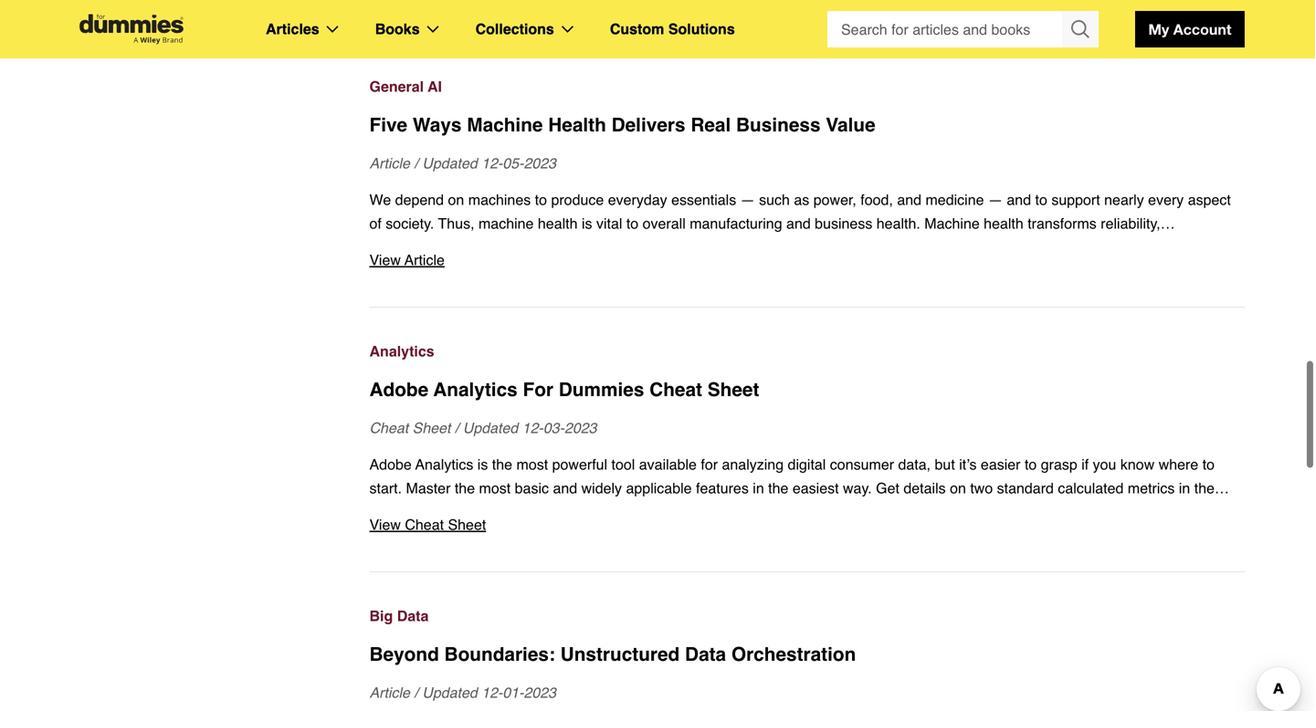 Task type: locate. For each thing, give the bounding box(es) containing it.
view inside "link"
[[369, 516, 401, 533]]

your right improve
[[1209, 504, 1237, 520]]

2 vertical spatial analytics
[[415, 456, 473, 473]]

0 vertical spatial analytics
[[369, 343, 434, 360]]

0 vertical spatial article
[[369, 155, 410, 172]]

12- for machine
[[482, 155, 503, 172]]

0 vertical spatial sheet
[[708, 379, 759, 401]]

big
[[369, 608, 393, 625]]

0 vertical spatial analyzing
[[722, 456, 784, 473]]

machine
[[467, 114, 543, 136]]

1 adobe from the top
[[369, 379, 429, 401]]

powerful
[[552, 456, 607, 473]]

adobe for adobe analytics for dummies cheat sheet
[[369, 379, 429, 401]]

adobe analytics for dummies cheat sheet link
[[369, 376, 1245, 404]]

1 horizontal spatial your
[[1209, 504, 1237, 520]]

cheat right dummies on the bottom left of the page
[[650, 379, 702, 401]]

for
[[523, 379, 553, 401]]

1 horizontal spatial analyzing
[[722, 456, 784, 473]]

sheet
[[708, 379, 759, 401], [412, 420, 451, 436], [448, 516, 486, 533]]

adobe inside adobe analytics is the most powerful tool available for analyzing digital consumer data, but it's easier to grasp if you know where to start. master the most basic and widely applicable features in the easiest way. get details on two standard calculated metrics in the analytics industry that focus on analyzing engagement on your site, app, or other digital property. discover several tips to improve your productivity in analysis workspace.
[[369, 456, 412, 473]]

1 vertical spatial 2023
[[564, 420, 597, 436]]

health
[[548, 114, 606, 136]]

view for adobe analytics for dummies cheat sheet
[[369, 516, 401, 533]]

most
[[516, 456, 548, 473], [479, 480, 511, 497]]

analyzing down the widely
[[573, 504, 635, 520]]

1 horizontal spatial data
[[685, 644, 726, 666]]

to right tips
[[1137, 504, 1149, 520]]

0 horizontal spatial most
[[479, 480, 511, 497]]

0 vertical spatial updated
[[422, 155, 477, 172]]

standard
[[997, 480, 1054, 497]]

updated down beyond
[[422, 684, 477, 701]]

adobe for adobe analytics is the most powerful tool available for analyzing digital consumer data, but it's easier to grasp if you know where to start. master the most basic and widely applicable features in the easiest way. get details on two standard calculated metrics in the analytics industry that focus on analyzing engagement on your site, app, or other digital property. discover several tips to improve your productivity in analysis workspace.
[[369, 456, 412, 473]]

digital down details
[[895, 504, 933, 520]]

in up improve
[[1179, 480, 1190, 497]]

calculated
[[1058, 480, 1124, 497]]

analytics for adobe analytics is the most powerful tool available for analyzing digital consumer data, but it's easier to grasp if you know where to start. master the most basic and widely applicable features in the easiest way. get details on two standard calculated metrics in the analytics industry that focus on analyzing engagement on your site, app, or other digital property. discover several tips to improve your productivity in analysis workspace.
[[415, 456, 473, 473]]

site,
[[777, 504, 804, 520]]

but
[[935, 456, 955, 473]]

article / updated 12-01-2023
[[369, 684, 556, 701]]

2023 for unstructured
[[524, 684, 556, 701]]

in down "industry"
[[447, 527, 459, 544]]

the right is
[[492, 456, 512, 473]]

analytics for adobe analytics for dummies cheat sheet
[[433, 379, 518, 401]]

1 horizontal spatial digital
[[895, 504, 933, 520]]

it's
[[959, 456, 977, 473]]

updated
[[422, 155, 477, 172], [463, 420, 518, 436], [422, 684, 477, 701]]

cheat down master
[[405, 516, 444, 533]]

2023 up powerful
[[564, 420, 597, 436]]

the
[[492, 456, 512, 473], [455, 480, 475, 497], [768, 480, 789, 497], [1194, 480, 1215, 497]]

custom solutions link
[[610, 17, 735, 41]]

2023
[[524, 155, 556, 172], [564, 420, 597, 436], [524, 684, 556, 701]]

get
[[876, 480, 900, 497]]

Search for articles and books text field
[[827, 11, 1064, 47]]

2 vertical spatial /
[[414, 684, 418, 701]]

2 horizontal spatial to
[[1203, 456, 1215, 473]]

industry
[[430, 504, 482, 520]]

12- for unstructured
[[482, 684, 503, 701]]

1 view from the top
[[369, 251, 401, 268]]

close this dialog image
[[1288, 637, 1306, 656]]

analytics inside "link"
[[433, 379, 518, 401]]

on left two
[[950, 480, 966, 497]]

1 vertical spatial sheet
[[412, 420, 451, 436]]

dummies
[[559, 379, 644, 401]]

property.
[[937, 504, 994, 520]]

applicable
[[626, 480, 692, 497]]

focus
[[514, 504, 549, 520]]

digital up easiest
[[788, 456, 826, 473]]

0 vertical spatial view
[[369, 251, 401, 268]]

01-
[[503, 684, 524, 701]]

1 vertical spatial analytics
[[433, 379, 518, 401]]

productivity
[[369, 527, 443, 544]]

your left site,
[[745, 504, 773, 520]]

sheet down master
[[448, 516, 486, 533]]

cheat sheet / updated 12-03-2023
[[369, 420, 597, 436]]

delivers
[[612, 114, 685, 136]]

data
[[397, 608, 429, 625], [685, 644, 726, 666]]

1 vertical spatial view
[[369, 516, 401, 533]]

open book categories image
[[427, 26, 439, 33]]

1 vertical spatial adobe
[[369, 456, 412, 473]]

0 horizontal spatial in
[[447, 527, 459, 544]]

/ up "industry"
[[455, 420, 459, 436]]

1 horizontal spatial most
[[516, 456, 548, 473]]

sheet up master
[[412, 420, 451, 436]]

0 vertical spatial cheat
[[650, 379, 702, 401]]

2 vertical spatial updated
[[422, 684, 477, 701]]

0 vertical spatial data
[[397, 608, 429, 625]]

unstructured
[[560, 644, 680, 666]]

on down features
[[724, 504, 741, 520]]

custom
[[610, 21, 664, 37]]

05-
[[503, 155, 524, 172]]

two
[[970, 480, 993, 497]]

1 vertical spatial cheat
[[369, 420, 408, 436]]

0 vertical spatial 12-
[[482, 155, 503, 172]]

boundaries:
[[444, 644, 555, 666]]

in
[[753, 480, 764, 497], [1179, 480, 1190, 497], [447, 527, 459, 544]]

analytics inside adobe analytics is the most powerful tool available for analyzing digital consumer data, but it's easier to grasp if you know where to start. master the most basic and widely applicable features in the easiest way. get details on two standard calculated metrics in the analytics industry that focus on analyzing engagement on your site, app, or other digital property. discover several tips to improve your productivity in analysis workspace.
[[415, 456, 473, 473]]

on up workspace.
[[553, 504, 569, 520]]

to up standard
[[1025, 456, 1037, 473]]

0 vertical spatial adobe
[[369, 379, 429, 401]]

digital
[[788, 456, 826, 473], [895, 504, 933, 520]]

/ down beyond
[[414, 684, 418, 701]]

2 vertical spatial cheat
[[405, 516, 444, 533]]

view inside 'link'
[[369, 251, 401, 268]]

12- down for
[[522, 420, 543, 436]]

/ down ways
[[414, 155, 418, 172]]

1 vertical spatial digital
[[895, 504, 933, 520]]

sheet up for
[[708, 379, 759, 401]]

data right unstructured
[[685, 644, 726, 666]]

article for five
[[369, 155, 410, 172]]

open article categories image
[[327, 26, 339, 33]]

open collections list image
[[562, 26, 573, 33]]

/
[[414, 155, 418, 172], [455, 420, 459, 436], [414, 684, 418, 701]]

or
[[841, 504, 854, 520]]

your
[[745, 504, 773, 520], [1209, 504, 1237, 520]]

1 vertical spatial data
[[685, 644, 726, 666]]

engagement
[[639, 504, 720, 520]]

in right features
[[753, 480, 764, 497]]

1 vertical spatial analyzing
[[573, 504, 635, 520]]

article
[[369, 155, 410, 172], [405, 251, 445, 268], [369, 684, 410, 701]]

updated up is
[[463, 420, 518, 436]]

analyzing up features
[[722, 456, 784, 473]]

2 vertical spatial 2023
[[524, 684, 556, 701]]

tips
[[1110, 504, 1133, 520]]

12- down machine
[[482, 155, 503, 172]]

data right big
[[397, 608, 429, 625]]

beyond boundaries: unstructured data orchestration
[[369, 644, 856, 666]]

account
[[1173, 21, 1232, 38]]

0 horizontal spatial on
[[553, 504, 569, 520]]

2 your from the left
[[1209, 504, 1237, 520]]

/ for boundaries:
[[414, 684, 418, 701]]

0 horizontal spatial your
[[745, 504, 773, 520]]

ways
[[413, 114, 462, 136]]

books
[[375, 21, 420, 37]]

1 vertical spatial article
[[405, 251, 445, 268]]

0 vertical spatial /
[[414, 155, 418, 172]]

0 horizontal spatial analyzing
[[573, 504, 635, 520]]

solutions
[[668, 21, 735, 37]]

0 vertical spatial 2023
[[524, 155, 556, 172]]

workspace.
[[521, 527, 597, 544]]

collections
[[475, 21, 554, 37]]

to right where
[[1203, 456, 1215, 473]]

0 horizontal spatial data
[[397, 608, 429, 625]]

improve
[[1153, 504, 1205, 520]]

1 vertical spatial updated
[[463, 420, 518, 436]]

on
[[950, 480, 966, 497], [553, 504, 569, 520], [724, 504, 741, 520]]

2 adobe from the top
[[369, 456, 412, 473]]

big data link
[[369, 604, 1245, 628]]

to
[[1025, 456, 1037, 473], [1203, 456, 1215, 473], [1137, 504, 1149, 520]]

2023 down machine
[[524, 155, 556, 172]]

five
[[369, 114, 407, 136]]

2 view from the top
[[369, 516, 401, 533]]

updated down ways
[[422, 155, 477, 172]]

most up that
[[479, 480, 511, 497]]

cheat up start.
[[369, 420, 408, 436]]

adobe inside "link"
[[369, 379, 429, 401]]

available
[[639, 456, 697, 473]]

2023 down the boundaries:
[[524, 684, 556, 701]]

0 horizontal spatial digital
[[788, 456, 826, 473]]

2 vertical spatial article
[[369, 684, 410, 701]]

2 vertical spatial 12-
[[482, 684, 503, 701]]

analytics
[[369, 343, 434, 360], [433, 379, 518, 401], [415, 456, 473, 473]]

adobe
[[369, 379, 429, 401], [369, 456, 412, 473]]

12-
[[482, 155, 503, 172], [522, 420, 543, 436], [482, 684, 503, 701]]

group
[[827, 11, 1099, 47]]

most up basic
[[516, 456, 548, 473]]

cheat inside view cheat sheet "link"
[[405, 516, 444, 533]]

12- down the boundaries:
[[482, 684, 503, 701]]



Task type: vqa. For each thing, say whether or not it's contained in the screenshot.
sometimes
no



Task type: describe. For each thing, give the bounding box(es) containing it.
virtual reality
[[103, 1, 182, 15]]

several
[[1059, 504, 1106, 520]]

1 vertical spatial /
[[455, 420, 459, 436]]

analysis
[[462, 527, 516, 544]]

updated for ways
[[422, 155, 477, 172]]

1 horizontal spatial to
[[1137, 504, 1149, 520]]

articles
[[266, 21, 319, 37]]

reality
[[143, 1, 182, 15]]

data,
[[898, 456, 931, 473]]

the up improve
[[1194, 480, 1215, 497]]

general ai
[[369, 78, 442, 95]]

2 horizontal spatial on
[[950, 480, 966, 497]]

easier
[[981, 456, 1021, 473]]

features
[[696, 480, 749, 497]]

article for beyond
[[369, 684, 410, 701]]

consumer
[[830, 456, 894, 473]]

2 vertical spatial sheet
[[448, 516, 486, 533]]

article / updated 12-05-2023
[[369, 155, 556, 172]]

widely
[[581, 480, 622, 497]]

the up "industry"
[[455, 480, 475, 497]]

1 your from the left
[[745, 504, 773, 520]]

custom solutions
[[610, 21, 735, 37]]

easiest
[[793, 480, 839, 497]]

my account
[[1148, 21, 1232, 38]]

basic
[[515, 480, 549, 497]]

adobe analytics is the most powerful tool available for analyzing digital consumer data, but it's easier to grasp if you know where to start. master the most basic and widely applicable features in the easiest way. get details on two standard calculated metrics in the analytics industry that focus on analyzing engagement on your site, app, or other digital property. discover several tips to improve your productivity in analysis workspace.
[[369, 456, 1237, 544]]

view article link
[[369, 248, 1245, 272]]

view for five ways machine health delivers real business value
[[369, 251, 401, 268]]

master
[[406, 480, 451, 497]]

other
[[858, 504, 891, 520]]

details
[[904, 480, 946, 497]]

know
[[1121, 456, 1155, 473]]

2 horizontal spatial in
[[1179, 480, 1190, 497]]

five ways machine health delivers real business value
[[369, 114, 876, 136]]

0 vertical spatial most
[[516, 456, 548, 473]]

2023 for machine
[[524, 155, 556, 172]]

analytics link
[[369, 340, 1245, 363]]

real
[[691, 114, 731, 136]]

start.
[[369, 480, 402, 497]]

logo image
[[70, 14, 193, 44]]

view cheat sheet
[[369, 516, 486, 533]]

that
[[486, 504, 510, 520]]

1 vertical spatial most
[[479, 480, 511, 497]]

view cheat sheet link
[[369, 513, 1245, 537]]

/ for ways
[[414, 155, 418, 172]]

cheat inside adobe analytics for dummies cheat sheet "link"
[[650, 379, 702, 401]]

adobe analytics for dummies cheat sheet
[[369, 379, 759, 401]]

metrics
[[1128, 480, 1175, 497]]

business
[[736, 114, 821, 136]]

tool
[[611, 456, 635, 473]]

general
[[369, 78, 424, 95]]

my account link
[[1135, 11, 1245, 47]]

03-
[[543, 420, 564, 436]]

if
[[1082, 456, 1089, 473]]

for
[[701, 456, 718, 473]]

beyond
[[369, 644, 439, 666]]

1 horizontal spatial in
[[753, 480, 764, 497]]

is
[[477, 456, 488, 473]]

updated for boundaries:
[[422, 684, 477, 701]]

and
[[553, 480, 577, 497]]

view article
[[369, 251, 445, 268]]

1 vertical spatial 12-
[[522, 420, 543, 436]]

1 horizontal spatial on
[[724, 504, 741, 520]]

discover
[[998, 504, 1055, 520]]

my
[[1148, 21, 1169, 38]]

the up site,
[[768, 480, 789, 497]]

where
[[1159, 456, 1198, 473]]

five ways machine health delivers real business value link
[[369, 111, 1245, 139]]

you
[[1093, 456, 1116, 473]]

app,
[[808, 504, 837, 520]]

0 horizontal spatial to
[[1025, 456, 1037, 473]]

grasp
[[1041, 456, 1077, 473]]

big data
[[369, 608, 429, 625]]

value
[[826, 114, 876, 136]]

beyond boundaries: unstructured data orchestration link
[[369, 641, 1245, 668]]

virtual
[[103, 1, 139, 15]]

orchestration
[[731, 644, 856, 666]]

0 vertical spatial digital
[[788, 456, 826, 473]]

way.
[[843, 480, 872, 497]]

analytics
[[369, 504, 426, 520]]

article inside the view article 'link'
[[405, 251, 445, 268]]

ai
[[428, 78, 442, 95]]

general ai link
[[369, 75, 1245, 98]]



